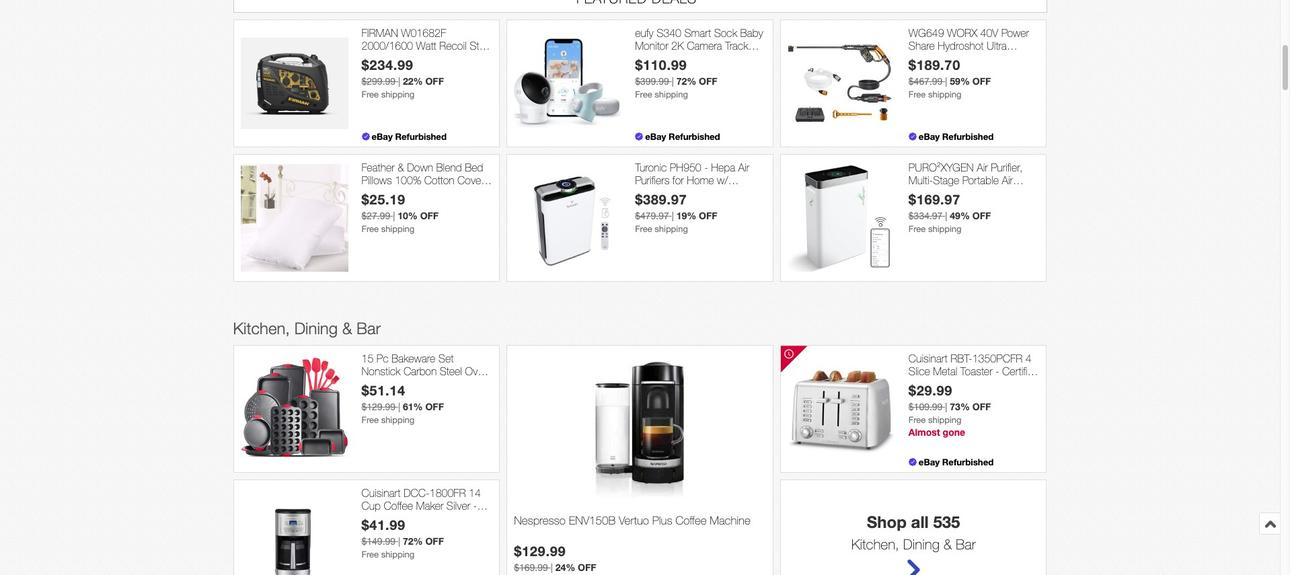 Task type: vqa. For each thing, say whether or not it's contained in the screenshot.
Share
yes



Task type: locate. For each thing, give the bounding box(es) containing it.
| for $25.19
[[393, 211, 395, 222]]

ebay for $110.99
[[646, 131, 667, 142]]

0 vertical spatial kitchen,
[[233, 319, 290, 338]]

ebay down the almost
[[919, 457, 940, 468]]

0 horizontal spatial certified
[[362, 513, 399, 525]]

free down baking
[[362, 415, 379, 425]]

0 horizontal spatial hepa
[[712, 161, 736, 174]]

$334.97
[[909, 211, 943, 222]]

73%
[[951, 401, 970, 413]]

72% down $110.99
[[677, 76, 697, 87]]

generator
[[397, 53, 441, 65]]

worx
[[948, 27, 978, 39]]

cuisinart rbt-1350pcfr 4 slice metal toaster - certified refurbished
[[909, 353, 1040, 390]]

silver
[[447, 500, 471, 512]]

shipping inside $41.99 $149.99 | 72% off free shipping
[[381, 550, 415, 560]]

free inside $51.14 $129.99 | 61% off free shipping
[[362, 415, 379, 425]]

15 pc bakeware set nonstick carbon steel oven safe silicone handles baking kit link
[[362, 353, 493, 403]]

1 horizontal spatial dining
[[904, 536, 940, 552]]

1 vertical spatial bar
[[956, 536, 976, 552]]

1 vertical spatial hepa
[[984, 187, 1008, 199]]

env150b
[[569, 514, 616, 528]]

free
[[362, 90, 379, 100], [635, 90, 653, 100], [909, 90, 926, 100], [362, 224, 379, 234], [635, 224, 653, 234], [909, 224, 926, 234], [362, 415, 379, 425], [909, 415, 926, 425], [362, 550, 379, 560]]

10%
[[398, 210, 418, 222]]

$299.99
[[362, 76, 396, 87]]

free down $27.99
[[362, 224, 379, 234]]

ebay refurbished up puro²xygen
[[919, 131, 994, 142]]

free down $334.97
[[909, 224, 926, 234]]

portable
[[909, 53, 946, 65], [963, 174, 999, 186]]

power
[[1002, 27, 1030, 39], [949, 53, 977, 65]]

24%
[[556, 562, 576, 574]]

refurbished up puro²xygen
[[943, 131, 994, 142]]

$129.99 down $51.14
[[362, 402, 396, 413]]

| inside $234.99 $299.99 | 22% off free shipping
[[398, 76, 401, 87]]

| for $169.97
[[946, 211, 948, 222]]

| left 24%
[[551, 563, 553, 574]]

0 vertical spatial certified
[[1003, 365, 1040, 378]]

power down hydroshot
[[949, 53, 977, 65]]

1 horizontal spatial power
[[1002, 27, 1030, 39]]

shipping for $234.99
[[381, 90, 415, 100]]

off inside $41.99 $149.99 | 72% off free shipping
[[426, 536, 444, 547]]

off inside $110.99 $399.99 | 72% off free shipping
[[699, 76, 718, 87]]

| right $149.99
[[398, 537, 401, 547]]

hepa inside the puro²xygen air purifier, multi-stage portable air purifier with true hepa filter
[[984, 187, 1008, 199]]

turonic
[[635, 161, 667, 174]]

free down $467.99
[[909, 90, 926, 100]]

w/
[[717, 174, 729, 186]]

uv-
[[685, 187, 701, 199]]

off inside the '$389.97 $479.97 | 19% off free shipping'
[[699, 210, 718, 222]]

free inside $110.99 $399.99 | 72% off free shipping
[[635, 90, 653, 100]]

free down $399.99 on the top
[[635, 90, 653, 100]]

free down $479.97
[[635, 224, 653, 234]]

stage
[[934, 174, 960, 186]]

1 horizontal spatial $129.99
[[514, 543, 566, 560]]

ebay refurbished
[[372, 131, 447, 142], [646, 131, 721, 142], [919, 131, 994, 142], [919, 457, 994, 468]]

safe
[[362, 378, 382, 390]]

| inside $110.99 $399.99 | 72% off free shipping
[[672, 76, 674, 87]]

100%
[[395, 174, 422, 186]]

metal
[[934, 365, 958, 378]]

ebay up feather
[[372, 131, 393, 142]]

free inside $41.99 $149.99 | 72% off free shipping
[[362, 550, 379, 560]]

0 vertical spatial bar
[[357, 319, 381, 338]]

gone
[[943, 427, 966, 438]]

inverter
[[362, 53, 394, 65]]

535
[[934, 513, 961, 532]]

1 vertical spatial power
[[949, 53, 977, 65]]

free inside $29.99 $109.99 | 73% off free shipping almost gone
[[909, 415, 926, 425]]

refurbished down inverter
[[362, 66, 415, 78]]

shipping inside $169.97 $334.97 | 49% off free shipping
[[929, 224, 962, 234]]

0 vertical spatial 72%
[[677, 76, 697, 87]]

shipping inside $25.19 $27.99 | 10% off free shipping
[[381, 224, 415, 234]]

a
[[701, 187, 708, 199]]

steel
[[440, 365, 462, 378]]

refurbished down 'metal'
[[909, 378, 963, 390]]

shipping down 59%
[[929, 90, 962, 100]]

$129.99 inside $51.14 $129.99 | 61% off free shipping
[[362, 402, 396, 413]]

dining
[[295, 319, 338, 338], [904, 536, 940, 552]]

pc
[[377, 353, 389, 365]]

1 vertical spatial 72%
[[403, 536, 423, 547]]

coffee
[[384, 500, 413, 512], [676, 514, 707, 528]]

72% for $110.99
[[677, 76, 697, 87]]

0 vertical spatial coffee
[[384, 500, 413, 512]]

off right '10%'
[[420, 210, 439, 222]]

| for $41.99
[[398, 537, 401, 547]]

ebay up puro²xygen
[[919, 131, 940, 142]]

off right 19%
[[699, 210, 718, 222]]

nespresso env150b vertuo plus coffee machine link
[[514, 514, 766, 543]]

0 horizontal spatial cuisinart
[[362, 487, 401, 499]]

72% inside $41.99 $149.99 | 72% off free shipping
[[403, 536, 423, 547]]

coffee inside cuisinart dcc-1800fr 14 cup coffee maker silver - certified refurbished
[[384, 500, 413, 512]]

1 horizontal spatial air
[[977, 161, 989, 174]]

| inside $51.14 $129.99 | 61% off free shipping
[[398, 402, 401, 413]]

free for $169.97
[[909, 224, 926, 234]]

off for $129.99
[[578, 562, 597, 574]]

1 vertical spatial portable
[[963, 174, 999, 186]]

| for $110.99
[[672, 76, 674, 87]]

pillows
[[362, 174, 392, 186]]

| inside $169.97 $334.97 | 49% off free shipping
[[946, 211, 948, 222]]

1 horizontal spatial portable
[[963, 174, 999, 186]]

off right 22%
[[426, 76, 444, 87]]

- up home
[[705, 161, 709, 174]]

standard
[[452, 187, 493, 199]]

refurbished down maker at the bottom
[[402, 513, 455, 525]]

bar inside shop all 535 kitchen, dining & bar
[[956, 536, 976, 552]]

$234.99
[[362, 57, 414, 73]]

0 vertical spatial portable
[[909, 53, 946, 65]]

track
[[725, 40, 749, 52]]

down
[[407, 161, 433, 174]]

| for $389.97
[[672, 211, 674, 222]]

light
[[711, 187, 732, 199]]

0 horizontal spatial portable
[[909, 53, 946, 65]]

bar down 535 on the right of the page
[[956, 536, 976, 552]]

| inside $189.70 $467.99 | 59% off free shipping
[[946, 76, 948, 87]]

off for $234.99
[[426, 76, 444, 87]]

shipping for $51.14
[[381, 415, 415, 425]]

1 horizontal spatial hepa
[[984, 187, 1008, 199]]

smart
[[685, 27, 712, 39]]

40v
[[981, 27, 999, 39]]

| inside $41.99 $149.99 | 72% off free shipping
[[398, 537, 401, 547]]

portable up true
[[963, 174, 999, 186]]

- inside cuisinart rbt-1350pcfr 4 slice metal toaster - certified refurbished
[[996, 365, 1000, 378]]

shipping down $149.99
[[381, 550, 415, 560]]

firman w01682f 2000/1600 watt recoil start inverter generator - refurbished
[[362, 27, 491, 78]]

2 horizontal spatial air
[[1002, 174, 1014, 186]]

72% inside $110.99 $399.99 | 72% off free shipping
[[677, 76, 697, 87]]

0 horizontal spatial power
[[949, 53, 977, 65]]

$51.14
[[362, 382, 406, 399]]

sock
[[715, 27, 738, 39]]

| left 61%
[[398, 402, 401, 413]]

0 vertical spatial cuisinart
[[909, 353, 948, 365]]

| for $189.70
[[946, 76, 948, 87]]

| inside the $129.99 $169.99 | 24% off
[[551, 563, 553, 574]]

off inside $51.14 $129.99 | 61% off free shipping
[[426, 401, 444, 413]]

0 vertical spatial $129.99
[[362, 402, 396, 413]]

free inside $234.99 $299.99 | 22% off free shipping
[[362, 90, 379, 100]]

72%
[[677, 76, 697, 87], [403, 536, 423, 547]]

king
[[429, 187, 449, 199]]

1 horizontal spatial coffee
[[676, 514, 707, 528]]

0 horizontal spatial dining
[[295, 319, 338, 338]]

| inside the '$389.97 $479.97 | 19% off free shipping'
[[672, 211, 674, 222]]

shipping down 61%
[[381, 415, 415, 425]]

bar up 15 at the bottom left of the page
[[357, 319, 381, 338]]

off inside $169.97 $334.97 | 49% off free shipping
[[973, 210, 992, 222]]

ebay refurbished up ph950
[[646, 131, 721, 142]]

hydroshot
[[938, 40, 984, 52]]

-
[[444, 53, 448, 65], [930, 66, 934, 78], [705, 161, 709, 174], [996, 365, 1000, 378], [474, 500, 477, 512]]

off down rate/cry
[[699, 76, 718, 87]]

1 horizontal spatial certified
[[1003, 365, 1040, 378]]

almost
[[909, 427, 941, 438]]

off right "73%"
[[973, 401, 992, 413]]

| for $29.99
[[946, 402, 948, 413]]

(725
[[1017, 53, 1038, 65]]

0 horizontal spatial air
[[739, 161, 750, 174]]

coffee down dcc-
[[384, 500, 413, 512]]

certified down 4
[[1003, 365, 1040, 378]]

& inside "turonic ph950 - hepa air purifiers for home w/ humidifier, uv-a light & ionizer"
[[735, 187, 742, 199]]

coffee right plus
[[676, 514, 707, 528]]

ebay refurbished down gone
[[919, 457, 994, 468]]

| inside $29.99 $109.99 | 73% off free shipping almost gone
[[946, 402, 948, 413]]

shipping up gone
[[929, 415, 962, 425]]

$29.99
[[909, 382, 953, 399]]

shipping down $399.99 on the top
[[655, 90, 688, 100]]

off for $189.70
[[973, 76, 992, 87]]

off inside $29.99 $109.99 | 73% off free shipping almost gone
[[973, 401, 992, 413]]

| down $110.99
[[672, 76, 674, 87]]

shipping down 22%
[[381, 90, 415, 100]]

home
[[687, 174, 714, 186]]

free for $51.14
[[362, 415, 379, 425]]

eufy s340 smart sock baby monitor 2k camera track sleep/heart rate/cry detection link
[[635, 27, 766, 78]]

1 horizontal spatial kitchen,
[[852, 536, 900, 552]]

shipping down '10%'
[[381, 224, 415, 234]]

cuisinart
[[909, 353, 948, 365], [362, 487, 401, 499]]

firman
[[362, 27, 398, 39]]

shipping down the 49%
[[929, 224, 962, 234]]

portable down share
[[909, 53, 946, 65]]

free down $149.99
[[362, 550, 379, 560]]

1 horizontal spatial bar
[[956, 536, 976, 552]]

free for $234.99
[[362, 90, 379, 100]]

shipping inside $189.70 $467.99 | 59% off free shipping
[[929, 90, 962, 100]]

1 horizontal spatial 72%
[[677, 76, 697, 87]]

$110.99 $399.99 | 72% off free shipping
[[635, 57, 718, 100]]

cuisinart for $41.99
[[362, 487, 401, 499]]

| left 59%
[[946, 76, 948, 87]]

shipping inside $110.99 $399.99 | 72% off free shipping
[[655, 90, 688, 100]]

cuisinart up the slice
[[909, 353, 948, 365]]

cuisinart inside cuisinart rbt-1350pcfr 4 slice metal toaster - certified refurbished
[[909, 353, 948, 365]]

shipping down 19%
[[655, 224, 688, 234]]

1 vertical spatial kitchen,
[[852, 536, 900, 552]]

certified inside cuisinart rbt-1350pcfr 4 slice metal toaster - certified refurbished
[[1003, 365, 1040, 378]]

bed
[[465, 161, 484, 174]]

power up ultra
[[1002, 27, 1030, 39]]

refurbished
[[362, 66, 415, 78], [395, 131, 447, 142], [669, 131, 721, 142], [943, 131, 994, 142], [909, 378, 963, 390], [943, 457, 994, 468], [402, 513, 455, 525]]

off inside $189.70 $467.99 | 59% off free shipping
[[973, 76, 992, 87]]

1 vertical spatial certified
[[362, 513, 399, 525]]

ebay for $189.70
[[919, 131, 940, 142]]

shipping inside the '$389.97 $479.97 | 19% off free shipping'
[[655, 224, 688, 234]]

shipping for $189.70
[[929, 90, 962, 100]]

ebay up turonic
[[646, 131, 667, 142]]

0 horizontal spatial coffee
[[384, 500, 413, 512]]

free for $41.99
[[362, 550, 379, 560]]

| left 19%
[[672, 211, 674, 222]]

certified down cup
[[362, 513, 399, 525]]

free inside the '$389.97 $479.97 | 19% off free shipping'
[[635, 224, 653, 234]]

blend
[[436, 161, 462, 174]]

$169.97 $334.97 | 49% off free shipping
[[909, 191, 992, 234]]

cuisinart inside cuisinart dcc-1800fr 14 cup coffee maker silver - certified refurbished
[[362, 487, 401, 499]]

ebay refurbished for $189.70
[[919, 131, 994, 142]]

hepa up the w/
[[712, 161, 736, 174]]

puro²xygen
[[909, 161, 974, 174]]

for
[[673, 174, 684, 186]]

free down $299.99
[[362, 90, 379, 100]]

| left 22%
[[398, 76, 401, 87]]

0 vertical spatial hepa
[[712, 161, 736, 174]]

free for $29.99
[[909, 415, 926, 425]]

free up the almost
[[909, 415, 926, 425]]

shipping
[[381, 90, 415, 100], [655, 90, 688, 100], [929, 90, 962, 100], [381, 224, 415, 234], [655, 224, 688, 234], [929, 224, 962, 234], [381, 415, 415, 425], [929, 415, 962, 425], [381, 550, 415, 560]]

off for $51.14
[[426, 401, 444, 413]]

- inside firman w01682f 2000/1600 watt recoil start inverter generator - refurbished
[[444, 53, 448, 65]]

free inside $189.70 $467.99 | 59% off free shipping
[[909, 90, 926, 100]]

| left "73%"
[[946, 402, 948, 413]]

kitchen,
[[233, 319, 290, 338], [852, 536, 900, 552]]

off right 59%
[[973, 76, 992, 87]]

nonstick
[[362, 365, 401, 378]]

free inside $25.19 $27.99 | 10% off free shipping
[[362, 224, 379, 234]]

- left cr
[[930, 66, 934, 78]]

- down "1350pcfr"
[[996, 365, 1000, 378]]

1 horizontal spatial cuisinart
[[909, 353, 948, 365]]

| left '10%'
[[393, 211, 395, 222]]

$189.70 $467.99 | 59% off free shipping
[[909, 57, 992, 100]]

1 vertical spatial dining
[[904, 536, 940, 552]]

off inside the $129.99 $169.99 | 24% off
[[578, 562, 597, 574]]

all
[[912, 513, 929, 532]]

free inside $169.97 $334.97 | 49% off free shipping
[[909, 224, 926, 234]]

queen
[[396, 187, 426, 199]]

free for $25.19
[[362, 224, 379, 234]]

baby
[[741, 27, 764, 39]]

handles
[[423, 378, 460, 390]]

$51.14 $129.99 | 61% off free shipping
[[362, 382, 444, 425]]

$389.97 $479.97 | 19% off free shipping
[[635, 191, 718, 234]]

off right 24%
[[578, 562, 597, 574]]

0 horizontal spatial 72%
[[403, 536, 423, 547]]

1 vertical spatial cuisinart
[[362, 487, 401, 499]]

$129.99 up $169.99
[[514, 543, 566, 560]]

| left the 49%
[[946, 211, 948, 222]]

0 horizontal spatial $129.99
[[362, 402, 396, 413]]

ebay for $234.99
[[372, 131, 393, 142]]

cotton
[[425, 174, 455, 186]]

portable inside the wg649 worx 40v power share hydroshot ultra portable power cleaner (725 psi) - cr
[[909, 53, 946, 65]]

- down "recoil" on the top left of page
[[444, 53, 448, 65]]

off right 61%
[[426, 401, 444, 413]]

off inside $25.19 $27.99 | 10% off free shipping
[[420, 210, 439, 222]]

off for $110.99
[[699, 76, 718, 87]]

off down maker at the bottom
[[426, 536, 444, 547]]

shipping inside $234.99 $299.99 | 22% off free shipping
[[381, 90, 415, 100]]

off inside $234.99 $299.99 | 22% off free shipping
[[426, 76, 444, 87]]

72% down $41.99
[[403, 536, 423, 547]]

hepa right true
[[984, 187, 1008, 199]]

shipping inside $51.14 $129.99 | 61% off free shipping
[[381, 415, 415, 425]]

ebay refurbished for $234.99
[[372, 131, 447, 142]]

14
[[469, 487, 481, 499]]

| for $129.99
[[551, 563, 553, 574]]

- down the 14
[[474, 500, 477, 512]]

shipping inside $29.99 $109.99 | 73% off free shipping almost gone
[[929, 415, 962, 425]]

1 vertical spatial $129.99
[[514, 543, 566, 560]]

hepa inside "turonic ph950 - hepa air purifiers for home w/ humidifier, uv-a light & ionizer"
[[712, 161, 736, 174]]

cuisinart up cup
[[362, 487, 401, 499]]

off right the 49%
[[973, 210, 992, 222]]

ebay refurbished up down on the top of the page
[[372, 131, 447, 142]]

| inside $25.19 $27.99 | 10% off free shipping
[[393, 211, 395, 222]]



Task type: describe. For each thing, give the bounding box(es) containing it.
off for $41.99
[[426, 536, 444, 547]]

1800fr
[[430, 487, 466, 499]]

0 horizontal spatial bar
[[357, 319, 381, 338]]

portable inside the puro²xygen air purifier, multi-stage portable air purifier with true hepa filter
[[963, 174, 999, 186]]

filter
[[1011, 187, 1031, 199]]

59%
[[951, 76, 970, 87]]

2k
[[672, 40, 684, 52]]

19%
[[677, 210, 697, 222]]

$389.97
[[635, 191, 687, 207]]

toaster
[[961, 365, 993, 378]]

dcc-
[[404, 487, 430, 499]]

- inside "turonic ph950 - hepa air purifiers for home w/ humidifier, uv-a light & ionizer"
[[705, 161, 709, 174]]

$129.99 inside the $129.99 $169.99 | 24% off
[[514, 543, 566, 560]]

slice
[[909, 365, 931, 378]]

$479.97
[[635, 211, 670, 222]]

vertuo
[[619, 514, 649, 528]]

w01682f
[[401, 27, 446, 39]]

eufy
[[635, 27, 654, 39]]

ebay refurbished for $110.99
[[646, 131, 721, 142]]

purifiers
[[635, 174, 670, 186]]

firman w01682f 2000/1600 watt recoil start inverter generator - refurbished link
[[362, 27, 493, 78]]

49%
[[951, 210, 970, 222]]

share
[[909, 40, 935, 52]]

shipping for $389.97
[[655, 224, 688, 234]]

kitchen, inside shop all 535 kitchen, dining & bar
[[852, 536, 900, 552]]

wg649 worx 40v power share hydroshot ultra portable power cleaner (725 psi) - cr link
[[909, 27, 1040, 78]]

true
[[962, 187, 981, 199]]

shipping for $169.97
[[929, 224, 962, 234]]

off for $29.99
[[973, 401, 992, 413]]

turonic ph950 - hepa air purifiers for home w/ humidifier, uv-a light & ionizer link
[[635, 161, 766, 212]]

$399.99
[[635, 76, 670, 87]]

cuisinart dcc-1800fr 14 cup coffee maker silver - certified refurbished
[[362, 487, 481, 525]]

off for $389.97
[[699, 210, 718, 222]]

dining inside shop all 535 kitchen, dining & bar
[[904, 536, 940, 552]]

shipping for $41.99
[[381, 550, 415, 560]]

| for $51.14
[[398, 402, 401, 413]]

0 horizontal spatial kitchen,
[[233, 319, 290, 338]]

sleep/heart
[[635, 53, 689, 65]]

15 pc bakeware set nonstick carbon steel oven safe silicone handles baking kit
[[362, 353, 489, 403]]

free for $110.99
[[635, 90, 653, 100]]

oven
[[465, 365, 489, 378]]

- inside the wg649 worx 40v power share hydroshot ultra portable power cleaner (725 psi) - cr
[[930, 66, 934, 78]]

feather & down blend bed pillows 100% cotton cover 2 pack queen king standard link
[[362, 161, 493, 199]]

$467.99
[[909, 76, 943, 87]]

22%
[[403, 76, 423, 87]]

$129.99 $169.99 | 24% off
[[514, 543, 597, 574]]

- inside cuisinart dcc-1800fr 14 cup coffee maker silver - certified refurbished
[[474, 500, 477, 512]]

rbt-
[[951, 353, 973, 365]]

$169.99
[[514, 563, 548, 574]]

feather
[[362, 161, 395, 174]]

shop all 535 kitchen, dining & bar
[[852, 513, 976, 552]]

puro²xygen air purifier, multi-stage portable air purifier with true hepa filter
[[909, 161, 1031, 199]]

$27.99
[[362, 211, 391, 222]]

shipping for $110.99
[[655, 90, 688, 100]]

cuisinart rbt-1350pcfr 4 slice metal toaster - certified refurbished link
[[909, 353, 1040, 390]]

0 vertical spatial power
[[1002, 27, 1030, 39]]

refurbished inside firman w01682f 2000/1600 watt recoil start inverter generator - refurbished
[[362, 66, 415, 78]]

72% for $41.99
[[403, 536, 423, 547]]

$109.99
[[909, 402, 943, 413]]

$25.19
[[362, 191, 406, 207]]

cleaner
[[980, 53, 1014, 65]]

shop
[[867, 513, 907, 532]]

wg649
[[909, 27, 945, 39]]

free for $189.70
[[909, 90, 926, 100]]

psi)
[[909, 66, 927, 78]]

recoil
[[440, 40, 467, 52]]

rate/cry
[[692, 53, 732, 65]]

$110.99
[[635, 57, 687, 73]]

15
[[362, 353, 374, 365]]

1 vertical spatial coffee
[[676, 514, 707, 528]]

61%
[[403, 401, 423, 413]]

watt
[[416, 40, 437, 52]]

with
[[941, 187, 959, 199]]

off for $25.19
[[420, 210, 439, 222]]

off for $169.97
[[973, 210, 992, 222]]

start
[[470, 40, 491, 52]]

monitor
[[635, 40, 669, 52]]

& inside feather & down blend bed pillows 100% cotton cover 2 pack queen king standard
[[398, 161, 404, 174]]

$29.99 $109.99 | 73% off free shipping almost gone
[[909, 382, 992, 438]]

air inside "turonic ph950 - hepa air purifiers for home w/ humidifier, uv-a light & ionizer"
[[739, 161, 750, 174]]

cover
[[458, 174, 484, 186]]

plus
[[653, 514, 673, 528]]

humidifier,
[[635, 187, 682, 199]]

eufy s340 smart sock baby monitor 2k camera track sleep/heart rate/cry detection
[[635, 27, 764, 78]]

cuisinart for $29.99
[[909, 353, 948, 365]]

$149.99
[[362, 537, 396, 547]]

refurbished inside cuisinart dcc-1800fr 14 cup coffee maker silver - certified refurbished
[[402, 513, 455, 525]]

cr
[[936, 66, 951, 78]]

turonic ph950 - hepa air purifiers for home w/ humidifier, uv-a light & ionizer
[[635, 161, 750, 212]]

s340
[[657, 27, 682, 39]]

refurbished inside cuisinart rbt-1350pcfr 4 slice metal toaster - certified refurbished
[[909, 378, 963, 390]]

machine
[[710, 514, 751, 528]]

ionizer
[[635, 200, 663, 212]]

shipping for $29.99
[[929, 415, 962, 425]]

refurbished up ph950
[[669, 131, 721, 142]]

certified inside cuisinart dcc-1800fr 14 cup coffee maker silver - certified refurbished
[[362, 513, 399, 525]]

set
[[439, 353, 454, 365]]

$25.19 $27.99 | 10% off free shipping
[[362, 191, 439, 234]]

$41.99
[[362, 517, 406, 533]]

pack
[[371, 187, 393, 199]]

shipping for $25.19
[[381, 224, 415, 234]]

| for $234.99
[[398, 76, 401, 87]]

free for $389.97
[[635, 224, 653, 234]]

& inside shop all 535 kitchen, dining & bar
[[944, 536, 952, 552]]

bakeware
[[392, 353, 436, 365]]

$169.97
[[909, 191, 961, 207]]

carbon
[[404, 365, 437, 378]]

feather & down blend bed pillows 100% cotton cover 2 pack queen king standard
[[362, 161, 493, 199]]

refurbished down gone
[[943, 457, 994, 468]]

puro²xygen air purifier, multi-stage portable air purifier with true hepa filter link
[[909, 161, 1040, 199]]

0 vertical spatial dining
[[295, 319, 338, 338]]

refurbished up down on the top of the page
[[395, 131, 447, 142]]



